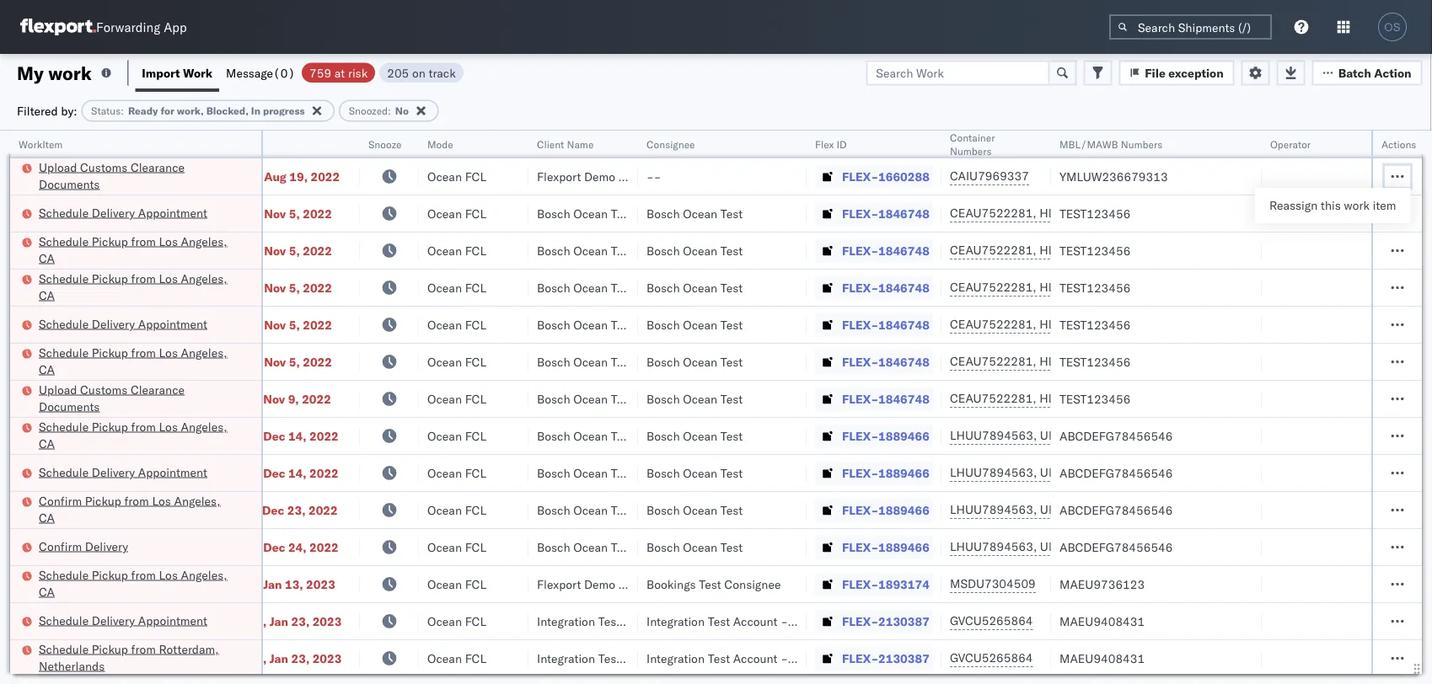Task type: locate. For each thing, give the bounding box(es) containing it.
0 vertical spatial clearance
[[131, 160, 185, 175]]

1 vertical spatial pm
[[219, 614, 237, 629]]

1 vertical spatial flexport
[[537, 577, 581, 592]]

delivery inside button
[[85, 539, 128, 554]]

ca
[[39, 251, 55, 266], [39, 288, 55, 303], [39, 362, 55, 377], [39, 436, 55, 451], [39, 510, 55, 525], [39, 585, 55, 599]]

deadline
[[183, 138, 224, 150]]

2 : from the left
[[388, 105, 391, 117]]

ca inside confirm pickup from los angeles, ca
[[39, 510, 55, 525]]

uetu5238478
[[1040, 428, 1122, 443], [1040, 465, 1122, 480], [1040, 502, 1122, 517], [1040, 540, 1122, 554]]

schedule inside the schedule pickup from rotterdam, netherlands
[[39, 642, 89, 657]]

: left no
[[388, 105, 391, 117]]

2 account from the top
[[733, 651, 778, 666]]

4 ca from the top
[[39, 436, 55, 451]]

1:59 am cst, dec 14, 2022 for schedule delivery appointment
[[183, 466, 339, 481]]

cst, for 2nd schedule pickup from los angeles, ca link from the bottom
[[234, 429, 260, 443]]

lhuu7894563, uetu5238478 for schedule delivery appointment
[[950, 465, 1122, 480]]

cst, up 8:00 am cst, dec 24, 2022
[[233, 503, 259, 518]]

11 am from the top
[[211, 577, 231, 592]]

0 vertical spatial 23,
[[287, 503, 306, 518]]

1 vertical spatial account
[[733, 651, 778, 666]]

action
[[1374, 65, 1412, 80]]

1 vertical spatial 10:30 pm cst, jan 23, 2023
[[183, 651, 342, 666]]

angeles, for 5th schedule pickup from los angeles, ca link from the top
[[181, 568, 227, 583]]

batch action
[[1338, 65, 1412, 80]]

pickup for 3rd schedule pickup from los angeles, ca 'button' from the bottom
[[92, 345, 128, 360]]

from inside the schedule pickup from rotterdam, netherlands
[[131, 642, 156, 657]]

0 vertical spatial karl
[[791, 614, 813, 629]]

customs for 2:00 am cdt, aug 19, 2022
[[80, 160, 128, 175]]

flex-1889466 button
[[815, 424, 933, 448], [815, 424, 933, 448], [815, 462, 933, 485], [815, 462, 933, 485], [815, 499, 933, 522], [815, 499, 933, 522], [815, 536, 933, 559], [815, 536, 933, 559]]

message (0)
[[226, 65, 295, 80]]

3 1:59 am cdt, nov 5, 2022 from the top
[[183, 280, 332, 295]]

lhuu7894563,
[[950, 428, 1037, 443], [950, 465, 1037, 480], [950, 502, 1037, 517], [950, 540, 1037, 554]]

2 confirm from the top
[[39, 539, 82, 554]]

cst, down 8:00 am cst, dec 24, 2022
[[234, 577, 260, 592]]

upload customs clearance documents for 2:00 am cdt, aug 19, 2022
[[39, 160, 185, 191]]

from inside confirm pickup from los angeles, ca
[[124, 494, 149, 508]]

4 schedule from the top
[[39, 317, 89, 331]]

2 vertical spatial jan
[[270, 651, 288, 666]]

1 vertical spatial clearance
[[131, 382, 185, 397]]

: left ready
[[121, 105, 124, 117]]

appointment up 6:00
[[138, 465, 207, 480]]

dec up 6:00 pm cst, dec 23, 2022 at the left bottom
[[263, 466, 285, 481]]

schedule pickup from los angeles, ca button
[[39, 233, 239, 268], [39, 270, 239, 306], [39, 344, 239, 380], [39, 419, 239, 454], [39, 567, 239, 602]]

0 vertical spatial gvcu5265864
[[950, 614, 1033, 628]]

2 flex-2130387 from the top
[[842, 651, 930, 666]]

2 gvcu5265864 from the top
[[950, 651, 1033, 666]]

2 lhuu7894563, from the top
[[950, 465, 1037, 480]]

1 integration test account - karl lagerfeld from the top
[[647, 614, 866, 629]]

1 uetu5238478 from the top
[[1040, 428, 1122, 443]]

pickup for fifth schedule pickup from los angeles, ca 'button' from the bottom
[[92, 234, 128, 249]]

schedule pickup from los angeles, ca for third schedule pickup from los angeles, ca link
[[39, 345, 227, 377]]

2130387
[[878, 614, 930, 629], [878, 651, 930, 666]]

5 hlxu8034992 from the top
[[1129, 354, 1212, 369]]

2 vertical spatial pm
[[219, 651, 237, 666]]

2 abcdefg78456546 from the top
[[1060, 466, 1173, 481]]

ceau7522281, hlxu6269489, hlxu8034992 for third schedule pickup from los angeles, ca link
[[950, 354, 1212, 369]]

5 ca from the top
[[39, 510, 55, 525]]

1 test123456 from the top
[[1060, 206, 1131, 221]]

pickup inside the schedule pickup from rotterdam, netherlands
[[92, 642, 128, 657]]

1 vertical spatial flex-2130387
[[842, 651, 930, 666]]

schedule delivery appointment link for third schedule delivery appointment button from the bottom
[[39, 316, 207, 333]]

lhuu7894563, uetu5238478 for schedule pickup from los angeles, ca
[[950, 428, 1122, 443]]

angeles, for confirm pickup from los angeles, ca link
[[174, 494, 220, 508]]

Search Shipments (/) text field
[[1109, 14, 1272, 40]]

cst, for 5th schedule pickup from los angeles, ca link from the top
[[234, 577, 260, 592]]

pickup for 2nd schedule pickup from los angeles, ca 'button' from the bottom
[[92, 419, 128, 434]]

ocean fcl
[[427, 169, 486, 184], [427, 206, 486, 221], [427, 243, 486, 258], [427, 280, 486, 295], [427, 317, 486, 332], [427, 354, 486, 369], [427, 392, 486, 406], [427, 429, 486, 443], [427, 466, 486, 481], [427, 503, 486, 518], [427, 540, 486, 555], [427, 577, 486, 592], [427, 614, 486, 629], [427, 651, 486, 666]]

2022 for 'schedule delivery appointment' link corresponding to second schedule delivery appointment button from the bottom
[[309, 466, 339, 481]]

0 vertical spatial work
[[48, 61, 92, 84]]

1 vertical spatial documents
[[39, 399, 100, 414]]

schedule pickup from rotterdam, netherlands link
[[39, 641, 239, 675]]

23, for schedule pickup from rotterdam, netherlands
[[291, 651, 310, 666]]

1 vertical spatial integration test account - karl lagerfeld
[[647, 651, 866, 666]]

upload customs clearance documents button for 1:00 am cst, nov 9, 2022
[[39, 381, 239, 417]]

: for status
[[121, 105, 124, 117]]

pm right 6:00
[[211, 503, 230, 518]]

2 ca from the top
[[39, 288, 55, 303]]

1 upload customs clearance documents link from the top
[[39, 159, 239, 193]]

cst, up 1:59 am cst, jan 13, 2023
[[234, 540, 260, 555]]

schedule for third schedule delivery appointment button from the bottom
[[39, 317, 89, 331]]

10:30
[[183, 614, 216, 629], [183, 651, 216, 666]]

uetu5238478 for schedule delivery appointment
[[1040, 465, 1122, 480]]

0 vertical spatial upload
[[39, 160, 77, 175]]

flex-1889466 for schedule delivery appointment
[[842, 466, 930, 481]]

maeu9408431
[[1060, 614, 1145, 629], [1060, 651, 1145, 666]]

ready
[[128, 105, 158, 117]]

flexport for --
[[537, 169, 581, 184]]

at
[[334, 65, 345, 80]]

11 fcl from the top
[[465, 540, 486, 555]]

flex-1889466
[[842, 429, 930, 443], [842, 466, 930, 481], [842, 503, 930, 518], [842, 540, 930, 555]]

1 vertical spatial work
[[1344, 198, 1370, 213]]

cst, up 6:00 pm cst, dec 23, 2022 at the left bottom
[[234, 466, 260, 481]]

: for snoozed
[[388, 105, 391, 117]]

1:59 am cst, dec 14, 2022
[[183, 429, 339, 443], [183, 466, 339, 481]]

0 vertical spatial 2023
[[306, 577, 335, 592]]

account
[[733, 614, 778, 629], [733, 651, 778, 666]]

ceau7522281, hlxu6269489, hlxu8034992
[[950, 206, 1212, 220], [950, 243, 1212, 258], [950, 280, 1212, 295], [950, 317, 1212, 332], [950, 354, 1212, 369], [950, 391, 1212, 406]]

dec down 1:00 am cst, nov 9, 2022
[[263, 429, 285, 443]]

1 vertical spatial upload customs clearance documents link
[[39, 381, 239, 415]]

upload customs clearance documents link for 1:00 am cst, nov 9, 2022
[[39, 381, 239, 415]]

upload customs clearance documents
[[39, 160, 185, 191], [39, 382, 185, 414]]

6 am from the top
[[211, 354, 231, 369]]

23,
[[287, 503, 306, 518], [291, 614, 310, 629], [291, 651, 310, 666]]

4 schedule pickup from los angeles, ca from the top
[[39, 419, 227, 451]]

4 ceau7522281, hlxu6269489, hlxu8034992 from the top
[[950, 317, 1212, 332]]

exception
[[1169, 65, 1224, 80]]

demo down name
[[584, 169, 615, 184]]

1 vertical spatial integration
[[647, 651, 705, 666]]

7 flex- from the top
[[842, 392, 878, 406]]

6 hlxu8034992 from the top
[[1129, 391, 1212, 406]]

documents for 1:00
[[39, 399, 100, 414]]

4 schedule delivery appointment button from the top
[[39, 612, 207, 631]]

pm for schedule pickup from rotterdam, netherlands
[[219, 651, 237, 666]]

angeles, inside confirm pickup from los angeles, ca
[[174, 494, 220, 508]]

2 flex-1889466 from the top
[[842, 466, 930, 481]]

1 ceau7522281, hlxu6269489, hlxu8034992 from the top
[[950, 206, 1212, 220]]

confirm up confirm delivery
[[39, 494, 82, 508]]

0 vertical spatial documents
[[39, 177, 100, 191]]

schedule delivery appointment button
[[39, 204, 207, 223], [39, 316, 207, 334], [39, 464, 207, 483], [39, 612, 207, 631]]

:
[[121, 105, 124, 117], [388, 105, 391, 117]]

cdt,
[[234, 169, 261, 184], [234, 206, 261, 221], [234, 243, 261, 258], [234, 280, 261, 295], [234, 317, 261, 332], [234, 354, 261, 369]]

0 vertical spatial confirm
[[39, 494, 82, 508]]

item
[[1373, 198, 1396, 213]]

14, up 6:00 pm cst, dec 23, 2022 at the left bottom
[[288, 466, 307, 481]]

this
[[1321, 198, 1341, 213]]

demo for -
[[584, 169, 615, 184]]

3 test123456 from the top
[[1060, 280, 1131, 295]]

0 vertical spatial jan
[[263, 577, 282, 592]]

6 cdt, from the top
[[234, 354, 261, 369]]

8 am from the top
[[211, 429, 231, 443]]

4 1:59 am cdt, nov 5, 2022 from the top
[[183, 317, 332, 332]]

resize handle column header for flex id
[[921, 131, 942, 685]]

0 vertical spatial upload customs clearance documents
[[39, 160, 185, 191]]

759
[[309, 65, 331, 80]]

6:00
[[183, 503, 209, 518]]

2:00 am cdt, aug 19, 2022
[[183, 169, 340, 184]]

4 ceau7522281, from the top
[[950, 317, 1037, 332]]

1:59 am cst, dec 14, 2022 for schedule pickup from los angeles, ca
[[183, 429, 339, 443]]

confirm
[[39, 494, 82, 508], [39, 539, 82, 554]]

1 vertical spatial 2130387
[[878, 651, 930, 666]]

flex-1846748 for fourth schedule pickup from los angeles, ca 'button' from the bottom of the page
[[842, 280, 930, 295]]

0 horizontal spatial :
[[121, 105, 124, 117]]

bosch
[[537, 206, 570, 221], [647, 206, 680, 221], [537, 243, 570, 258], [647, 243, 680, 258], [537, 280, 570, 295], [647, 280, 680, 295], [537, 317, 570, 332], [647, 317, 680, 332], [537, 354, 570, 369], [647, 354, 680, 369], [537, 392, 570, 406], [647, 392, 680, 406], [537, 429, 570, 443], [647, 429, 680, 443], [537, 466, 570, 481], [647, 466, 680, 481], [537, 503, 570, 518], [647, 503, 680, 518], [537, 540, 570, 555], [647, 540, 680, 555]]

schedule delivery appointment link for second schedule delivery appointment button from the bottom
[[39, 464, 207, 481]]

ceau7522281, hlxu6269489, hlxu8034992 for second schedule pickup from los angeles, ca link from the top of the page
[[950, 280, 1212, 295]]

abcdefg78456546
[[1060, 429, 1173, 443], [1060, 466, 1173, 481], [1060, 503, 1173, 518], [1060, 540, 1173, 555]]

flexport demo consignee for -
[[537, 169, 675, 184]]

resize handle column header
[[241, 131, 261, 685], [340, 131, 360, 685], [399, 131, 419, 685], [508, 131, 529, 685], [618, 131, 638, 685], [787, 131, 807, 685], [921, 131, 942, 685], [1031, 131, 1051, 685], [1242, 131, 1262, 685], [1351, 131, 1372, 685], [1402, 131, 1422, 685]]

6 schedule from the top
[[39, 419, 89, 434]]

cst, left 9,
[[234, 392, 260, 406]]

2023
[[306, 577, 335, 592], [312, 614, 342, 629], [312, 651, 342, 666]]

0 horizontal spatial numbers
[[950, 145, 992, 157]]

2 14, from the top
[[288, 466, 307, 481]]

8 1:59 from the top
[[183, 577, 209, 592]]

1 horizontal spatial work
[[1344, 198, 1370, 213]]

jan for schedule pickup from los angeles, ca
[[263, 577, 282, 592]]

appointment up 'rotterdam,'
[[138, 613, 207, 628]]

2 vertical spatial 2023
[[312, 651, 342, 666]]

lagerfeld
[[816, 614, 866, 629], [816, 651, 866, 666]]

2022 for upload customs clearance documents "link" corresponding to 1:00 am cst, nov 9, 2022
[[302, 392, 331, 406]]

delivery
[[92, 205, 135, 220], [92, 317, 135, 331], [92, 465, 135, 480], [85, 539, 128, 554], [92, 613, 135, 628]]

schedule pickup from rotterdam, netherlands button
[[39, 641, 239, 677]]

hlxu8034992 for upload customs clearance documents "link" corresponding to 1:00 am cst, nov 9, 2022
[[1129, 391, 1212, 406]]

from for 5th schedule pickup from los angeles, ca link from the top
[[131, 568, 156, 583]]

1 vertical spatial 1:59 am cst, dec 14, 2022
[[183, 466, 339, 481]]

am
[[211, 169, 231, 184], [211, 206, 231, 221], [211, 243, 231, 258], [211, 280, 231, 295], [211, 317, 231, 332], [211, 354, 231, 369], [211, 392, 231, 406], [211, 429, 231, 443], [211, 466, 231, 481], [211, 540, 231, 555], [211, 577, 231, 592]]

0 vertical spatial flexport
[[537, 169, 581, 184]]

resize handle column header for consignee
[[787, 131, 807, 685]]

0 vertical spatial pm
[[211, 503, 230, 518]]

3 schedule delivery appointment link from the top
[[39, 464, 207, 481]]

0 vertical spatial demo
[[584, 169, 615, 184]]

nov
[[264, 206, 286, 221], [264, 243, 286, 258], [264, 280, 286, 295], [264, 317, 286, 332], [264, 354, 286, 369], [263, 392, 285, 406]]

lhuu7894563, for schedule pickup from los angeles, ca
[[950, 428, 1037, 443]]

1893174
[[878, 577, 930, 592]]

numbers down container
[[950, 145, 992, 157]]

2 demo from the top
[[584, 577, 615, 592]]

0 vertical spatial 10:30 pm cst, jan 23, 2023
[[183, 614, 342, 629]]

dec left 24,
[[263, 540, 285, 555]]

3 lhuu7894563, uetu5238478 from the top
[[950, 502, 1122, 517]]

0 vertical spatial integration test account - karl lagerfeld
[[647, 614, 866, 629]]

flex-1846748 for 3rd schedule pickup from los angeles, ca 'button' from the bottom
[[842, 354, 930, 369]]

1 vertical spatial upload customs clearance documents
[[39, 382, 185, 414]]

1 vertical spatial confirm
[[39, 539, 82, 554]]

documents
[[39, 177, 100, 191], [39, 399, 100, 414]]

flex-1846748 button
[[815, 202, 933, 226], [815, 202, 933, 226], [815, 239, 933, 263], [815, 239, 933, 263], [815, 276, 933, 300], [815, 276, 933, 300], [815, 313, 933, 337], [815, 313, 933, 337], [815, 350, 933, 374], [815, 350, 933, 374], [815, 387, 933, 411], [815, 387, 933, 411]]

4 cdt, from the top
[[234, 280, 261, 295]]

demo left bookings
[[584, 577, 615, 592]]

resize handle column header for client name
[[618, 131, 638, 685]]

schedule pickup from los angeles, ca for 5th schedule pickup from los angeles, ca link from the top
[[39, 568, 227, 599]]

work up by:
[[48, 61, 92, 84]]

appointment up 1:00
[[138, 317, 207, 331]]

1 vertical spatial demo
[[584, 577, 615, 592]]

2 1889466 from the top
[[878, 466, 930, 481]]

9 fcl from the top
[[465, 466, 486, 481]]

0 vertical spatial upload customs clearance documents button
[[39, 159, 239, 194]]

1 karl from the top
[[791, 614, 813, 629]]

snoozed
[[349, 105, 388, 117]]

1 upload customs clearance documents button from the top
[[39, 159, 239, 194]]

3 hlxu8034992 from the top
[[1129, 280, 1212, 295]]

8:00
[[183, 540, 209, 555]]

5, for third schedule pickup from los angeles, ca link
[[289, 354, 300, 369]]

work right this
[[1344, 198, 1370, 213]]

hlxu8034992 for 5th schedule pickup from los angeles, ca link from the bottom
[[1129, 243, 1212, 258]]

1889466 for schedule delivery appointment
[[878, 466, 930, 481]]

in
[[251, 105, 260, 117]]

numbers
[[1121, 138, 1163, 150], [950, 145, 992, 157]]

1 vertical spatial upload customs clearance documents button
[[39, 381, 239, 417]]

2 integration test account - karl lagerfeld from the top
[[647, 651, 866, 666]]

1 flex-1846748 from the top
[[842, 206, 930, 221]]

4 hlxu8034992 from the top
[[1129, 317, 1212, 332]]

2022 for third schedule delivery appointment button from the bottom's 'schedule delivery appointment' link
[[303, 317, 332, 332]]

2 upload customs clearance documents link from the top
[[39, 381, 239, 415]]

0 vertical spatial upload customs clearance documents link
[[39, 159, 239, 193]]

4 fcl from the top
[[465, 280, 486, 295]]

integration
[[647, 614, 705, 629], [647, 651, 705, 666]]

flex-1846748
[[842, 206, 930, 221], [842, 243, 930, 258], [842, 280, 930, 295], [842, 317, 930, 332], [842, 354, 930, 369], [842, 392, 930, 406]]

ca for confirm pickup from los angeles, ca link
[[39, 510, 55, 525]]

2 resize handle column header from the left
[[340, 131, 360, 685]]

customs
[[80, 160, 128, 175], [80, 382, 128, 397]]

24,
[[288, 540, 307, 555]]

flex-1660288 button
[[815, 165, 933, 188], [815, 165, 933, 188]]

2 flexport demo consignee from the top
[[537, 577, 675, 592]]

1 vertical spatial upload
[[39, 382, 77, 397]]

pickup
[[92, 234, 128, 249], [92, 271, 128, 286], [92, 345, 128, 360], [92, 419, 128, 434], [85, 494, 121, 508], [92, 568, 128, 583], [92, 642, 128, 657]]

0 vertical spatial 2130387
[[878, 614, 930, 629]]

numbers up ymluw236679313
[[1121, 138, 1163, 150]]

1846748 for upload customs clearance documents "link" corresponding to 1:00 am cst, nov 9, 2022
[[878, 392, 930, 406]]

flex-2130387
[[842, 614, 930, 629], [842, 651, 930, 666]]

aug
[[264, 169, 287, 184]]

test
[[611, 206, 633, 221], [721, 206, 743, 221], [611, 243, 633, 258], [721, 243, 743, 258], [611, 280, 633, 295], [721, 280, 743, 295], [611, 317, 633, 332], [721, 317, 743, 332], [611, 354, 633, 369], [721, 354, 743, 369], [611, 392, 633, 406], [721, 392, 743, 406], [611, 429, 633, 443], [721, 429, 743, 443], [611, 466, 633, 481], [721, 466, 743, 481], [611, 503, 633, 518], [721, 503, 743, 518], [611, 540, 633, 555], [721, 540, 743, 555], [699, 577, 721, 592], [708, 614, 730, 629], [708, 651, 730, 666]]

cst,
[[234, 392, 260, 406], [234, 429, 260, 443], [234, 466, 260, 481], [233, 503, 259, 518], [234, 540, 260, 555], [234, 577, 260, 592], [240, 614, 267, 629], [240, 651, 267, 666]]

1 1846748 from the top
[[878, 206, 930, 221]]

0 vertical spatial 1:59 am cst, dec 14, 2022
[[183, 429, 339, 443]]

hlxu8034992 for second schedule pickup from los angeles, ca link from the top of the page
[[1129, 280, 1212, 295]]

work
[[48, 61, 92, 84], [1344, 198, 1370, 213]]

2 vertical spatial 23,
[[291, 651, 310, 666]]

5 ceau7522281, from the top
[[950, 354, 1037, 369]]

1 schedule delivery appointment link from the top
[[39, 204, 207, 221]]

4 am from the top
[[211, 280, 231, 295]]

upload
[[39, 160, 77, 175], [39, 382, 77, 397]]

pickup inside confirm pickup from los angeles, ca
[[85, 494, 121, 508]]

0 vertical spatial 10:30
[[183, 614, 216, 629]]

Search Work text field
[[866, 60, 1050, 86]]

10 ocean fcl from the top
[[427, 503, 486, 518]]

1 vertical spatial jan
[[270, 614, 288, 629]]

work
[[183, 65, 212, 80]]

6 ca from the top
[[39, 585, 55, 599]]

pm
[[211, 503, 230, 518], [219, 614, 237, 629], [219, 651, 237, 666]]

numbers inside container numbers
[[950, 145, 992, 157]]

id
[[837, 138, 847, 150]]

2 cdt, from the top
[[234, 206, 261, 221]]

los inside confirm pickup from los angeles, ca
[[152, 494, 171, 508]]

client name
[[537, 138, 594, 150]]

ca for second schedule pickup from los angeles, ca link from the top of the page
[[39, 288, 55, 303]]

0 vertical spatial customs
[[80, 160, 128, 175]]

10 fcl from the top
[[465, 503, 486, 518]]

cst, down 1:00 am cst, nov 9, 2022
[[234, 429, 260, 443]]

1 upload customs clearance documents from the top
[[39, 160, 185, 191]]

6 1:59 from the top
[[183, 429, 209, 443]]

2 schedule from the top
[[39, 234, 89, 249]]

1 vertical spatial customs
[[80, 382, 128, 397]]

flexport demo consignee
[[537, 169, 675, 184], [537, 577, 675, 592]]

8 resize handle column header from the left
[[1031, 131, 1051, 685]]

cst, right 'rotterdam,'
[[240, 651, 267, 666]]

1 vertical spatial 10:30
[[183, 651, 216, 666]]

2023 for schedule pickup from rotterdam, netherlands
[[312, 651, 342, 666]]

0 vertical spatial 14,
[[288, 429, 307, 443]]

test123456
[[1060, 206, 1131, 221], [1060, 243, 1131, 258], [1060, 280, 1131, 295], [1060, 317, 1131, 332], [1060, 354, 1131, 369], [1060, 392, 1131, 406]]

2 lhuu7894563, uetu5238478 from the top
[[950, 465, 1122, 480]]

5,
[[289, 206, 300, 221], [289, 243, 300, 258], [289, 280, 300, 295], [289, 317, 300, 332], [289, 354, 300, 369]]

1 horizontal spatial :
[[388, 105, 391, 117]]

1 vertical spatial flexport demo consignee
[[537, 577, 675, 592]]

1 vertical spatial karl
[[791, 651, 813, 666]]

dec for confirm pickup from los angeles, ca
[[262, 503, 284, 518]]

5 ceau7522281, hlxu6269489, hlxu8034992 from the top
[[950, 354, 1212, 369]]

4 appointment from the top
[[138, 613, 207, 628]]

clearance for 2:00 am cdt, aug 19, 2022
[[131, 160, 185, 175]]

from for 2nd schedule pickup from los angeles, ca link from the bottom
[[131, 419, 156, 434]]

3 lhuu7894563, from the top
[[950, 502, 1037, 517]]

2 schedule delivery appointment link from the top
[[39, 316, 207, 333]]

2 ceau7522281, hlxu6269489, hlxu8034992 from the top
[[950, 243, 1212, 258]]

confirm delivery link
[[39, 538, 128, 555]]

resize handle column header for container numbers
[[1031, 131, 1051, 685]]

los
[[159, 234, 178, 249], [159, 271, 178, 286], [159, 345, 178, 360], [159, 419, 178, 434], [152, 494, 171, 508], [159, 568, 178, 583]]

5 am from the top
[[211, 317, 231, 332]]

1:59 am cst, dec 14, 2022 up 6:00 pm cst, dec 23, 2022 at the left bottom
[[183, 466, 339, 481]]

1 confirm from the top
[[39, 494, 82, 508]]

0 vertical spatial flexport demo consignee
[[537, 169, 675, 184]]

schedule for 4th schedule delivery appointment button
[[39, 613, 89, 628]]

3 5, from the top
[[289, 280, 300, 295]]

2022
[[311, 169, 340, 184], [303, 206, 332, 221], [303, 243, 332, 258], [303, 280, 332, 295], [303, 317, 332, 332], [303, 354, 332, 369], [302, 392, 331, 406], [309, 429, 339, 443], [309, 466, 339, 481], [308, 503, 338, 518], [309, 540, 339, 555]]

1 vertical spatial 2023
[[312, 614, 342, 629]]

0 vertical spatial account
[[733, 614, 778, 629]]

9 ocean fcl from the top
[[427, 466, 486, 481]]

0 vertical spatial maeu9408431
[[1060, 614, 1145, 629]]

11 resize handle column header from the left
[[1402, 131, 1422, 685]]

-
[[647, 169, 654, 184], [654, 169, 661, 184], [781, 614, 788, 629], [781, 651, 788, 666]]

progress
[[263, 105, 305, 117]]

0 vertical spatial lagerfeld
[[816, 614, 866, 629]]

14, down 9,
[[288, 429, 307, 443]]

1 vertical spatial gvcu5265864
[[950, 651, 1033, 666]]

2 fcl from the top
[[465, 206, 486, 221]]

angeles, for 2nd schedule pickup from los angeles, ca link from the bottom
[[181, 419, 227, 434]]

1 vertical spatial 14,
[[288, 466, 307, 481]]

4 flex- from the top
[[842, 280, 878, 295]]

10:30 pm cst, jan 23, 2023
[[183, 614, 342, 629], [183, 651, 342, 666]]

0 vertical spatial integration
[[647, 614, 705, 629]]

hlxu6269489,
[[1040, 206, 1126, 220], [1040, 243, 1126, 258], [1040, 280, 1126, 295], [1040, 317, 1126, 332], [1040, 354, 1126, 369], [1040, 391, 1126, 406]]

5 schedule pickup from los angeles, ca button from the top
[[39, 567, 239, 602]]

from for confirm pickup from los angeles, ca link
[[124, 494, 149, 508]]

appointment down 2:00
[[138, 205, 207, 220]]

14 ocean fcl from the top
[[427, 651, 486, 666]]

1 lhuu7894563, from the top
[[950, 428, 1037, 443]]

1 gvcu5265864 from the top
[[950, 614, 1033, 628]]

pm up 'rotterdam,'
[[219, 614, 237, 629]]

2 1:59 am cst, dec 14, 2022 from the top
[[183, 466, 339, 481]]

pm down 1:59 am cst, jan 13, 2023
[[219, 651, 237, 666]]

1846748
[[878, 206, 930, 221], [878, 243, 930, 258], [878, 280, 930, 295], [878, 317, 930, 332], [878, 354, 930, 369], [878, 392, 930, 406]]

1 vertical spatial maeu9408431
[[1060, 651, 1145, 666]]

2022 for 5th schedule pickup from los angeles, ca link from the bottom
[[303, 243, 332, 258]]

2 schedule delivery appointment from the top
[[39, 317, 207, 331]]

confirm inside confirm pickup from los angeles, ca
[[39, 494, 82, 508]]

1:59 am cst, dec 14, 2022 down 1:00 am cst, nov 9, 2022
[[183, 429, 339, 443]]

1 vertical spatial lagerfeld
[[816, 651, 866, 666]]

schedule pickup from los angeles, ca for 2nd schedule pickup from los angeles, ca link from the bottom
[[39, 419, 227, 451]]

flexport demo consignee for bookings
[[537, 577, 675, 592]]

flex id button
[[807, 134, 925, 151]]

1:59 am cdt, nov 5, 2022
[[183, 206, 332, 221], [183, 243, 332, 258], [183, 280, 332, 295], [183, 317, 332, 332], [183, 354, 332, 369]]

6 flex- from the top
[[842, 354, 878, 369]]

1 horizontal spatial numbers
[[1121, 138, 1163, 150]]

numbers for container numbers
[[950, 145, 992, 157]]

2022 for third schedule pickup from los angeles, ca link
[[303, 354, 332, 369]]

confirm down confirm pickup from los angeles, ca at bottom left
[[39, 539, 82, 554]]

3 am from the top
[[211, 243, 231, 258]]

flex-1889466 for schedule pickup from los angeles, ca
[[842, 429, 930, 443]]

0 vertical spatial flex-2130387
[[842, 614, 930, 629]]

dec up 8:00 am cst, dec 24, 2022
[[262, 503, 284, 518]]

from for schedule pickup from rotterdam, netherlands link
[[131, 642, 156, 657]]

1:59 am cdt, nov 5, 2022 for fifth schedule pickup from los angeles, ca 'button' from the bottom
[[183, 243, 332, 258]]



Task type: describe. For each thing, give the bounding box(es) containing it.
2 schedule pickup from los angeles, ca button from the top
[[39, 270, 239, 306]]

nov for third schedule pickup from los angeles, ca link
[[264, 354, 286, 369]]

bookings
[[647, 577, 696, 592]]

angeles, for 5th schedule pickup from los angeles, ca link from the bottom
[[181, 234, 227, 249]]

3 ceau7522281, from the top
[[950, 280, 1037, 295]]

app
[[164, 19, 187, 35]]

import work button
[[135, 54, 219, 92]]

msdu7304509
[[950, 577, 1036, 591]]

10 resize handle column header from the left
[[1351, 131, 1372, 685]]

work,
[[177, 105, 204, 117]]

1 hlxu8034992 from the top
[[1129, 206, 1212, 220]]

schedule pickup from los angeles, ca for second schedule pickup from los angeles, ca link from the top of the page
[[39, 271, 227, 303]]

documents for 2:00
[[39, 177, 100, 191]]

5 hlxu6269489, from the top
[[1040, 354, 1126, 369]]

9,
[[288, 392, 299, 406]]

container numbers button
[[942, 127, 1034, 158]]

angeles, for second schedule pickup from los angeles, ca link from the top of the page
[[181, 271, 227, 286]]

demo for bookings
[[584, 577, 615, 592]]

client name button
[[529, 134, 621, 151]]

rotterdam,
[[159, 642, 219, 657]]

operator
[[1270, 138, 1311, 150]]

dec for schedule delivery appointment
[[263, 466, 285, 481]]

uetu5238478 for schedule pickup from los angeles, ca
[[1040, 428, 1122, 443]]

4 uetu5238478 from the top
[[1040, 540, 1122, 554]]

8:00 am cst, dec 24, 2022
[[183, 540, 339, 555]]

12 fcl from the top
[[465, 577, 486, 592]]

4 flex-1889466 from the top
[[842, 540, 930, 555]]

cst, for schedule pickup from rotterdam, netherlands link
[[240, 651, 267, 666]]

mbl/mawb numbers
[[1060, 138, 1163, 150]]

8 flex- from the top
[[842, 429, 878, 443]]

1 fcl from the top
[[465, 169, 486, 184]]

ceau7522281, hlxu6269489, hlxu8034992 for 5th schedule pickup from los angeles, ca link from the bottom
[[950, 243, 1212, 258]]

4 1:59 from the top
[[183, 317, 209, 332]]

actions
[[1382, 138, 1417, 150]]

container numbers
[[950, 131, 995, 157]]

mbl/mawb numbers button
[[1051, 134, 1245, 151]]

1846748 for second schedule pickup from los angeles, ca link from the top of the page
[[878, 280, 930, 295]]

4 schedule pickup from los angeles, ca link from the top
[[39, 419, 239, 452]]

4 hlxu6269489, from the top
[[1040, 317, 1126, 332]]

lhuu7894563, for schedule delivery appointment
[[950, 465, 1037, 480]]

(0)
[[273, 65, 295, 80]]

6:00 pm cst, dec 23, 2022
[[183, 503, 338, 518]]

2 am from the top
[[211, 206, 231, 221]]

reassign this work item
[[1270, 198, 1396, 213]]

mode button
[[419, 134, 512, 151]]

8 ocean fcl from the top
[[427, 429, 486, 443]]

flex
[[815, 138, 834, 150]]

11 flex- from the top
[[842, 540, 878, 555]]

flexport. image
[[20, 19, 96, 35]]

status
[[91, 105, 121, 117]]

6 flex-1846748 from the top
[[842, 392, 930, 406]]

schedule for schedule pickup from rotterdam, netherlands button
[[39, 642, 89, 657]]

flex-1893174
[[842, 577, 930, 592]]

dec for schedule pickup from los angeles, ca
[[263, 429, 285, 443]]

los for the confirm pickup from los angeles, ca button
[[152, 494, 171, 508]]

maeu9736123
[[1060, 577, 1145, 592]]

schedule for 2nd schedule pickup from los angeles, ca 'button' from the bottom
[[39, 419, 89, 434]]

forwarding app
[[96, 19, 187, 35]]

lhuu7894563, uetu5238478 for confirm pickup from los angeles, ca
[[950, 502, 1122, 517]]

from for second schedule pickup from los angeles, ca link from the top of the page
[[131, 271, 156, 286]]

cst, for confirm pickup from los angeles, ca link
[[233, 503, 259, 518]]

1 ocean fcl from the top
[[427, 169, 486, 184]]

759 at risk
[[309, 65, 368, 80]]

schedule for fifth schedule pickup from los angeles, ca 'button' from the bottom
[[39, 234, 89, 249]]

file exception
[[1145, 65, 1224, 80]]

resize handle column header for deadline
[[340, 131, 360, 685]]

1 flex-2130387 from the top
[[842, 614, 930, 629]]

4 lhuu7894563, uetu5238478 from the top
[[950, 540, 1122, 554]]

ceau7522281, hlxu6269489, hlxu8034992 for upload customs clearance documents "link" corresponding to 1:00 am cst, nov 9, 2022
[[950, 391, 1212, 406]]

7 am from the top
[[211, 392, 231, 406]]

confirm pickup from los angeles, ca link
[[39, 493, 239, 526]]

netherlands
[[39, 659, 105, 674]]

205
[[387, 65, 409, 80]]

consignee button
[[638, 134, 790, 151]]

14 fcl from the top
[[465, 651, 486, 666]]

5, for second schedule pickup from los angeles, ca link from the top of the page
[[289, 280, 300, 295]]

2 1:59 from the top
[[183, 243, 209, 258]]

cst, for 'schedule delivery appointment' link corresponding to second schedule delivery appointment button from the bottom
[[234, 466, 260, 481]]

appointment for third schedule delivery appointment button from the bottom
[[138, 317, 207, 331]]

pickup for schedule pickup from rotterdam, netherlands button
[[92, 642, 128, 657]]

track
[[429, 65, 456, 80]]

1 vertical spatial 23,
[[291, 614, 310, 629]]

9 flex- from the top
[[842, 466, 878, 481]]

flex-1889466 for confirm pickup from los angeles, ca
[[842, 503, 930, 518]]

2 ceau7522281, from the top
[[950, 243, 1037, 258]]

delivery for 8:00 am cst, dec 24, 2022
[[85, 539, 128, 554]]

2022 for upload customs clearance documents "link" associated with 2:00 am cdt, aug 19, 2022
[[311, 169, 340, 184]]

2 maeu9408431 from the top
[[1060, 651, 1145, 666]]

confirm delivery button
[[39, 538, 128, 557]]

6 hlxu6269489, from the top
[[1040, 391, 1126, 406]]

13,
[[285, 577, 303, 592]]

cst, for upload customs clearance documents "link" corresponding to 1:00 am cst, nov 9, 2022
[[234, 392, 260, 406]]

13 fcl from the top
[[465, 614, 486, 629]]

6 fcl from the top
[[465, 354, 486, 369]]

uetu5238478 for confirm pickup from los angeles, ca
[[1040, 502, 1122, 517]]

4 1889466 from the top
[[878, 540, 930, 555]]

deadline button
[[175, 134, 343, 151]]

os
[[1385, 21, 1401, 33]]

13 ocean fcl from the top
[[427, 614, 486, 629]]

message
[[226, 65, 273, 80]]

mode
[[427, 138, 453, 150]]

3 1:59 from the top
[[183, 280, 209, 295]]

upload customs clearance documents link for 2:00 am cdt, aug 19, 2022
[[39, 159, 239, 193]]

1:00 am cst, nov 9, 2022
[[183, 392, 331, 406]]

1889466 for schedule pickup from los angeles, ca
[[878, 429, 930, 443]]

schedule for 3rd schedule pickup from los angeles, ca 'button' from the bottom
[[39, 345, 89, 360]]

14, for schedule delivery appointment
[[288, 466, 307, 481]]

4 test123456 from the top
[[1060, 317, 1131, 332]]

schedule for fourth schedule pickup from los angeles, ca 'button' from the bottom of the page
[[39, 271, 89, 286]]

2 2130387 from the top
[[878, 651, 930, 666]]

1660288
[[878, 169, 930, 184]]

batch
[[1338, 65, 1371, 80]]

1 am from the top
[[211, 169, 231, 184]]

name
[[567, 138, 594, 150]]

5 1:59 from the top
[[183, 354, 209, 369]]

container
[[950, 131, 995, 144]]

5, for 5th schedule pickup from los angeles, ca link from the bottom
[[289, 243, 300, 258]]

2 hlxu6269489, from the top
[[1040, 243, 1126, 258]]

10 am from the top
[[211, 540, 231, 555]]

5 test123456 from the top
[[1060, 354, 1131, 369]]

2 test123456 from the top
[[1060, 243, 1131, 258]]

my work
[[17, 61, 92, 84]]

batch action button
[[1312, 60, 1423, 86]]

upload for 2:00 am cdt, aug 19, 2022
[[39, 160, 77, 175]]

1:59 am cst, jan 13, 2023
[[183, 577, 335, 592]]

4 lhuu7894563, from the top
[[950, 540, 1037, 554]]

upload customs clearance documents for 1:00 am cst, nov 9, 2022
[[39, 382, 185, 414]]

delivery for 10:30 pm cst, jan 23, 2023
[[92, 613, 135, 628]]

schedule for first schedule delivery appointment button from the top of the page
[[39, 205, 89, 220]]

clearance for 1:00 am cst, nov 9, 2022
[[131, 382, 185, 397]]

1 1:59 from the top
[[183, 206, 209, 221]]

delivery for 1:59 am cdt, nov 5, 2022
[[92, 205, 135, 220]]

schedule delivery appointment link for 4th schedule delivery appointment button
[[39, 612, 207, 629]]

schedule for second schedule delivery appointment button from the bottom
[[39, 465, 89, 480]]

12 flex- from the top
[[842, 577, 878, 592]]

confirm for confirm delivery
[[39, 539, 82, 554]]

2 schedule pickup from los angeles, ca link from the top
[[39, 270, 239, 304]]

7 fcl from the top
[[465, 392, 486, 406]]

import work
[[142, 65, 212, 80]]

2023 for schedule pickup from los angeles, ca
[[306, 577, 335, 592]]

flex-1660288
[[842, 169, 930, 184]]

schedule pickup from rotterdam, netherlands
[[39, 642, 219, 674]]

1 schedule delivery appointment button from the top
[[39, 204, 207, 223]]

2:00
[[183, 169, 209, 184]]

from for third schedule pickup from los angeles, ca link
[[131, 345, 156, 360]]

customs for 1:00 am cst, nov 9, 2022
[[80, 382, 128, 397]]

205 on track
[[387, 65, 456, 80]]

5 fcl from the top
[[465, 317, 486, 332]]

ymluw236679313
[[1060, 169, 1168, 184]]

snooze
[[368, 138, 402, 150]]

jan for schedule pickup from rotterdam, netherlands
[[270, 651, 288, 666]]

1 maeu9408431 from the top
[[1060, 614, 1145, 629]]

lhuu7894563, for confirm pickup from los angeles, ca
[[950, 502, 1037, 517]]

8 fcl from the top
[[465, 429, 486, 443]]

1 hlxu6269489, from the top
[[1040, 206, 1126, 220]]

2 integration from the top
[[647, 651, 705, 666]]

nov for upload customs clearance documents "link" corresponding to 1:00 am cst, nov 9, 2022
[[263, 392, 285, 406]]

mbl/mawb
[[1060, 138, 1118, 150]]

5 ocean fcl from the top
[[427, 317, 486, 332]]

status : ready for work, blocked, in progress
[[91, 105, 305, 117]]

1 account from the top
[[733, 614, 778, 629]]

1 2130387 from the top
[[878, 614, 930, 629]]

6 ocean fcl from the top
[[427, 354, 486, 369]]

cst, down 1:59 am cst, jan 13, 2023
[[240, 614, 267, 629]]

3 cdt, from the top
[[234, 243, 261, 258]]

12 ocean fcl from the top
[[427, 577, 486, 592]]

no
[[395, 105, 409, 117]]

bookings test consignee
[[647, 577, 781, 592]]

23, for confirm pickup from los angeles, ca
[[287, 503, 306, 518]]

client
[[537, 138, 564, 150]]

4 1846748 from the top
[[878, 317, 930, 332]]

7 1:59 from the top
[[183, 466, 209, 481]]

los for 5th schedule pickup from los angeles, ca 'button' from the top of the page
[[159, 568, 178, 583]]

workitem button
[[10, 134, 244, 151]]

for
[[161, 105, 174, 117]]

abcdefg78456546 for schedule delivery appointment
[[1060, 466, 1173, 481]]

schedule for 5th schedule pickup from los angeles, ca 'button' from the top of the page
[[39, 568, 89, 583]]

confirm pickup from los angeles, ca
[[39, 494, 220, 525]]

1 lagerfeld from the top
[[816, 614, 866, 629]]

flex-1846748 for fifth schedule pickup from los angeles, ca 'button' from the bottom
[[842, 243, 930, 258]]

3 hlxu6269489, from the top
[[1040, 280, 1126, 295]]

flexport for bookings test consignee
[[537, 577, 581, 592]]

consignee inside button
[[647, 138, 695, 150]]

import
[[142, 65, 180, 80]]

1 1:59 am cdt, nov 5, 2022 from the top
[[183, 206, 332, 221]]

3 schedule pickup from los angeles, ca button from the top
[[39, 344, 239, 380]]

4 schedule delivery appointment from the top
[[39, 613, 207, 628]]

7 ocean fcl from the top
[[427, 392, 486, 406]]

1:59 am cdt, nov 5, 2022 for 3rd schedule pickup from los angeles, ca 'button' from the bottom
[[183, 354, 332, 369]]

resize handle column header for workitem
[[241, 131, 261, 685]]

reassign
[[1270, 198, 1318, 213]]

ca for 5th schedule pickup from los angeles, ca link from the top
[[39, 585, 55, 599]]

2 karl from the top
[[791, 651, 813, 666]]

14, for schedule pickup from los angeles, ca
[[288, 429, 307, 443]]

workitem
[[19, 138, 63, 150]]

11 ocean fcl from the top
[[427, 540, 486, 555]]

1 flex- from the top
[[842, 169, 878, 184]]

1 integration from the top
[[647, 614, 705, 629]]

blocked,
[[206, 105, 249, 117]]

appointment for 4th schedule delivery appointment button
[[138, 613, 207, 628]]

14 flex- from the top
[[842, 651, 878, 666]]

risk
[[348, 65, 368, 80]]

filtered by:
[[17, 103, 77, 118]]

flex id
[[815, 138, 847, 150]]

ca for third schedule pickup from los angeles, ca link
[[39, 362, 55, 377]]

confirm pickup from los angeles, ca button
[[39, 493, 239, 528]]

--
[[647, 169, 661, 184]]

los for 2nd schedule pickup from los angeles, ca 'button' from the bottom
[[159, 419, 178, 434]]

forwarding
[[96, 19, 160, 35]]

caiu7969337
[[950, 169, 1029, 183]]

file
[[1145, 65, 1166, 80]]

6 ceau7522281, from the top
[[950, 391, 1037, 406]]

upload for 1:00 am cst, nov 9, 2022
[[39, 382, 77, 397]]

nov for 5th schedule pickup from los angeles, ca link from the bottom
[[264, 243, 286, 258]]

1:00
[[183, 392, 209, 406]]

confirm delivery
[[39, 539, 128, 554]]

0 horizontal spatial work
[[48, 61, 92, 84]]

hlxu8034992 for third schedule pickup from los angeles, ca link
[[1129, 354, 1212, 369]]

4 5, from the top
[[289, 317, 300, 332]]

snoozed : no
[[349, 105, 409, 117]]

1 10:30 pm cst, jan 23, 2023 from the top
[[183, 614, 342, 629]]

5 cdt, from the top
[[234, 317, 261, 332]]

forwarding app link
[[20, 19, 187, 35]]

on
[[412, 65, 426, 80]]

2 ocean fcl from the top
[[427, 206, 486, 221]]

nov for second schedule pickup from los angeles, ca link from the top of the page
[[264, 280, 286, 295]]

1 cdt, from the top
[[234, 169, 261, 184]]

1 5, from the top
[[289, 206, 300, 221]]

flex-1846748 for third schedule delivery appointment button from the bottom
[[842, 317, 930, 332]]

ca for 5th schedule pickup from los angeles, ca link from the bottom
[[39, 251, 55, 266]]



Task type: vqa. For each thing, say whether or not it's contained in the screenshot.
'I am filing a commendation report to improve your morale!' at the top of page
no



